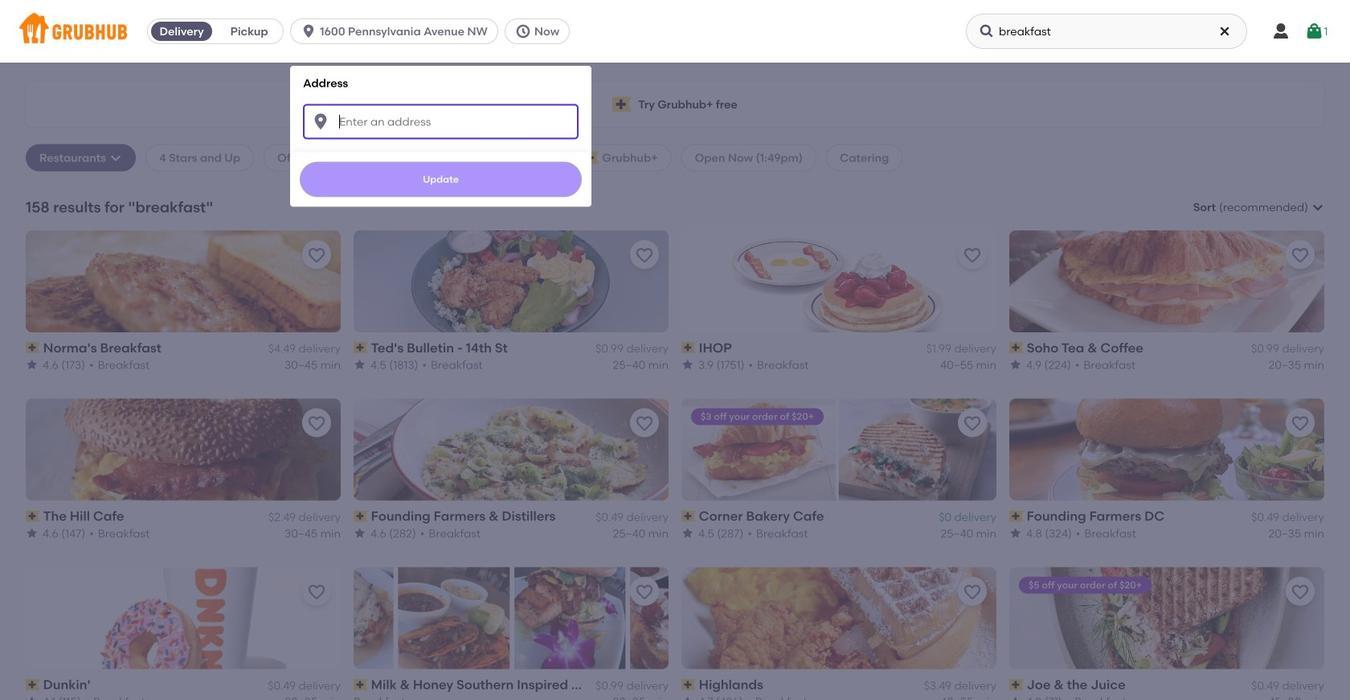 Task type: locate. For each thing, give the bounding box(es) containing it.
0 horizontal spatial grubhub plus flag logo image
[[583, 151, 599, 164]]

svg image
[[1305, 22, 1324, 41], [515, 23, 531, 39], [979, 23, 995, 39], [109, 151, 122, 164]]

star icon image
[[26, 359, 39, 372], [354, 359, 366, 372], [682, 359, 694, 372], [1009, 359, 1022, 372], [26, 528, 39, 540], [354, 528, 366, 540], [682, 528, 694, 540], [1009, 528, 1022, 540], [26, 696, 39, 701], [682, 696, 694, 701], [1009, 696, 1022, 701]]

subscription pass image
[[354, 342, 368, 354], [26, 511, 40, 522], [682, 511, 696, 522], [1009, 680, 1024, 691]]

1 horizontal spatial grubhub plus flag logo image
[[613, 97, 632, 112]]

svg image
[[301, 23, 317, 39], [1218, 25, 1231, 38], [311, 112, 330, 131]]

grubhub plus flag logo image
[[613, 97, 632, 112], [583, 151, 599, 164]]

subscription pass image
[[26, 342, 40, 354], [682, 342, 696, 354], [1009, 342, 1024, 354], [354, 511, 368, 522], [1009, 511, 1024, 522], [26, 680, 40, 691], [354, 680, 368, 691], [682, 680, 696, 691]]

1 vertical spatial grubhub plus flag logo image
[[583, 151, 599, 164]]

main navigation navigation
[[0, 0, 1350, 701]]



Task type: describe. For each thing, give the bounding box(es) containing it.
Enter an address search field
[[303, 104, 579, 140]]

0 vertical spatial grubhub plus flag logo image
[[613, 97, 632, 112]]



Task type: vqa. For each thing, say whether or not it's contained in the screenshot.
Enter an address search box
yes



